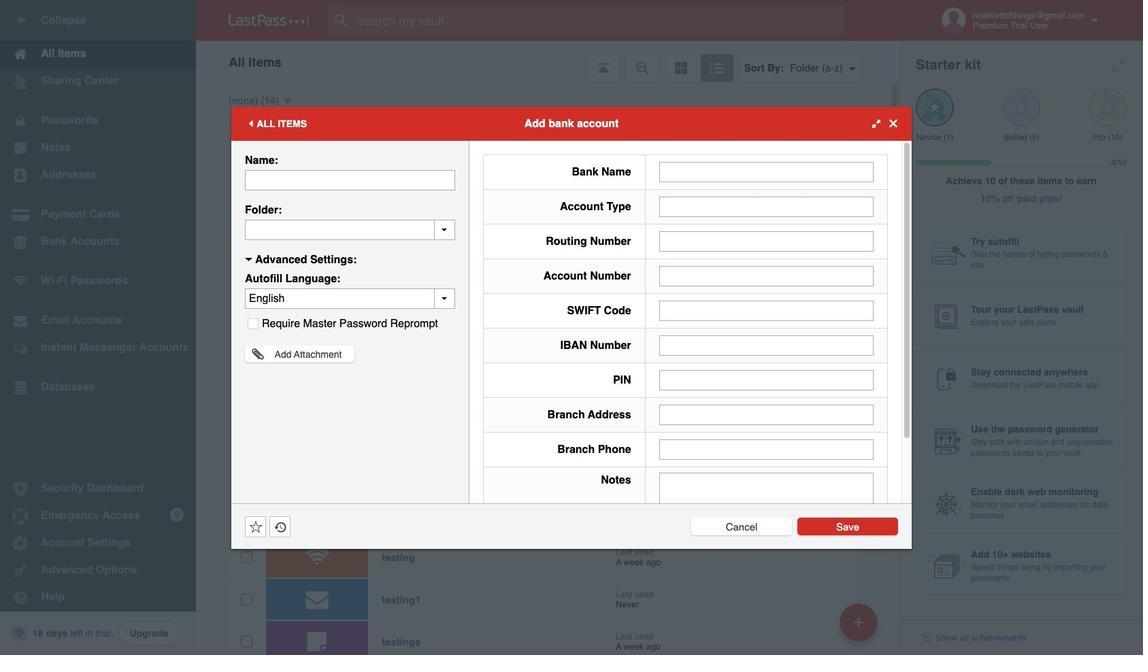 Task type: vqa. For each thing, say whether or not it's contained in the screenshot.
search my vault text field
yes



Task type: describe. For each thing, give the bounding box(es) containing it.
new item image
[[854, 618, 864, 627]]

search my vault text field
[[328, 5, 872, 35]]

main navigation navigation
[[0, 0, 196, 655]]



Task type: locate. For each thing, give the bounding box(es) containing it.
dialog
[[231, 107, 912, 566]]

lastpass image
[[229, 14, 309, 27]]

None text field
[[659, 162, 874, 182], [659, 196, 874, 217], [659, 370, 874, 390], [659, 405, 874, 425], [659, 162, 874, 182], [659, 196, 874, 217], [659, 370, 874, 390], [659, 405, 874, 425]]

new item navigation
[[835, 600, 886, 655]]

None text field
[[245, 170, 455, 190], [245, 219, 455, 240], [659, 231, 874, 251], [659, 266, 874, 286], [659, 300, 874, 321], [659, 335, 874, 356], [659, 439, 874, 460], [659, 473, 874, 557], [245, 170, 455, 190], [245, 219, 455, 240], [659, 231, 874, 251], [659, 266, 874, 286], [659, 300, 874, 321], [659, 335, 874, 356], [659, 439, 874, 460], [659, 473, 874, 557]]

vault options navigation
[[196, 41, 900, 82]]

Search search field
[[328, 5, 872, 35]]



